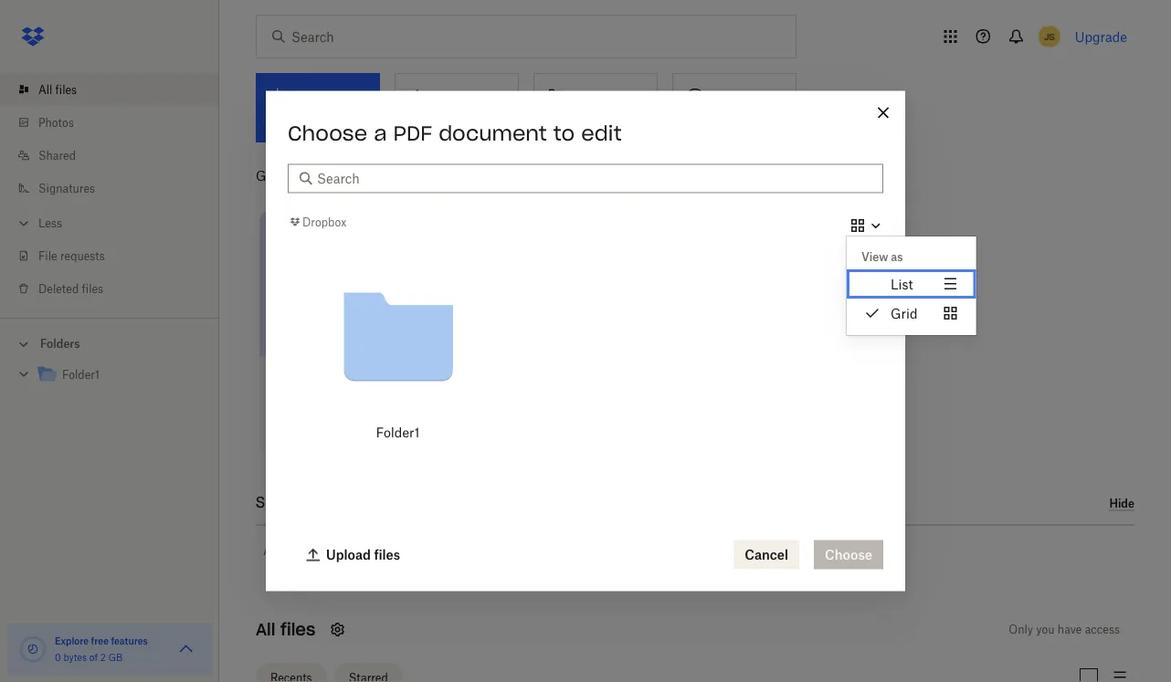 Task type: vqa. For each thing, say whether or not it's contained in the screenshot.
All Files
yes



Task type: describe. For each thing, give the bounding box(es) containing it.
up
[[639, 543, 655, 558]]

show
[[604, 543, 636, 558]]

folder1 button
[[321, 260, 475, 451]]

you for use
[[282, 543, 304, 558]]

shared link
[[15, 139, 219, 172]]

file
[[38, 249, 57, 263]]

file requests
[[38, 249, 105, 263]]

you for have
[[1036, 623, 1055, 637]]

work
[[383, 370, 408, 384]]

deleted files
[[38, 282, 103, 296]]

suggested from your activity
[[256, 493, 477, 512]]

shared
[[38, 148, 76, 162]]

explore
[[55, 636, 89, 647]]

requests
[[60, 249, 105, 263]]

1 on from the left
[[309, 370, 322, 384]]

of
[[89, 652, 98, 663]]

offline
[[452, 370, 484, 384]]

edit
[[581, 120, 622, 146]]

grid
[[891, 306, 918, 321]]

choose
[[288, 120, 367, 146]]

folder1 link
[[37, 363, 205, 388]]

less image
[[15, 214, 33, 233]]

view
[[862, 250, 888, 264]]

install on desktop to work on files offline and stay synced.
[[274, 370, 507, 402]]

bytes
[[63, 652, 87, 663]]

list radio item
[[847, 269, 976, 299]]

more
[[730, 543, 761, 558]]

as you use dropbox, suggested items will automatically show up here. learn more
[[263, 543, 761, 558]]

from
[[341, 493, 377, 512]]

synced.
[[299, 388, 338, 402]]

automatically
[[519, 543, 601, 558]]

create folder button
[[534, 73, 658, 143]]

0
[[55, 652, 61, 663]]

suggested
[[256, 493, 336, 512]]

started
[[282, 168, 325, 183]]

as
[[263, 543, 279, 558]]

0 vertical spatial dropbox
[[359, 168, 410, 183]]

photos
[[38, 116, 74, 129]]

folder1 for folder1 button
[[376, 425, 420, 441]]

only you have access
[[1009, 623, 1120, 637]]

here.
[[658, 543, 688, 558]]

free
[[91, 636, 109, 647]]

create folder
[[546, 117, 620, 131]]

with
[[329, 168, 355, 183]]

dropbox link
[[288, 213, 347, 231]]

learn
[[692, 543, 726, 558]]

list containing all files
[[0, 62, 219, 318]]

list
[[891, 276, 913, 292]]

choose a pdf document to edit
[[288, 120, 622, 146]]

learn more link
[[692, 543, 761, 558]]

get started with dropbox
[[256, 168, 410, 183]]

will
[[494, 543, 515, 558]]

suggested
[[390, 543, 453, 558]]

dropbox inside choose a pdf document to edit dialog
[[302, 215, 347, 229]]

dropbox,
[[332, 543, 387, 558]]

dropbox image
[[15, 18, 51, 55]]

all inside list item
[[38, 83, 52, 96]]

signatures
[[38, 181, 95, 195]]

create
[[546, 117, 583, 131]]

folder
[[587, 117, 620, 131]]

files inside list item
[[55, 83, 77, 96]]



Task type: locate. For each thing, give the bounding box(es) containing it.
all files link
[[15, 73, 219, 106]]

0 vertical spatial all
[[38, 83, 52, 96]]

1 vertical spatial all files
[[256, 620, 316, 641]]

1 vertical spatial all
[[256, 620, 275, 641]]

gb
[[108, 652, 123, 663]]

1 horizontal spatial on
[[411, 370, 424, 384]]

all down as
[[256, 620, 275, 641]]

all files
[[38, 83, 77, 96], [256, 620, 316, 641]]

folder1 inside folder1 link
[[62, 368, 100, 382]]

1 horizontal spatial dropbox
[[359, 168, 410, 183]]

folder1 down folders
[[62, 368, 100, 382]]

files right deleted
[[82, 282, 103, 296]]

2
[[100, 652, 106, 663]]

files inside install on desktop to work on files offline and stay synced.
[[427, 370, 449, 384]]

only
[[1009, 623, 1033, 637]]

folder1 for folder1 link
[[62, 368, 100, 382]]

0 horizontal spatial you
[[282, 543, 304, 558]]

features
[[111, 636, 148, 647]]

install
[[274, 370, 306, 384]]

file requests link
[[15, 239, 219, 272]]

files up photos
[[55, 83, 77, 96]]

folder1 inside folder1 button
[[376, 425, 420, 441]]

and
[[487, 370, 507, 384]]

0 horizontal spatial all files
[[38, 83, 77, 96]]

dropbox right 'with'
[[359, 168, 410, 183]]

to inside dialog
[[554, 120, 575, 146]]

you right as
[[282, 543, 304, 558]]

files left offline
[[427, 370, 449, 384]]

your
[[382, 493, 416, 512]]

1 horizontal spatial all
[[256, 620, 275, 641]]

0 horizontal spatial to
[[369, 370, 380, 384]]

on up "synced."
[[309, 370, 322, 384]]

items
[[457, 543, 490, 558]]

to
[[554, 120, 575, 146], [369, 370, 380, 384]]

0 horizontal spatial dropbox
[[302, 215, 347, 229]]

deleted files link
[[15, 272, 219, 305]]

upgrade
[[1075, 29, 1128, 44]]

1 vertical spatial folder1
[[376, 425, 420, 441]]

0 horizontal spatial on
[[309, 370, 322, 384]]

1 vertical spatial to
[[369, 370, 380, 384]]

to left the edit
[[554, 120, 575, 146]]

on right work
[[411, 370, 424, 384]]

view as
[[862, 250, 903, 264]]

list
[[0, 62, 219, 318]]

activity
[[421, 493, 477, 512]]

quota usage element
[[18, 635, 48, 664]]

1 horizontal spatial folder1
[[376, 425, 420, 441]]

you
[[282, 543, 304, 558], [1036, 623, 1055, 637]]

0 vertical spatial to
[[554, 120, 575, 146]]

0 horizontal spatial folder1
[[62, 368, 100, 382]]

document
[[439, 120, 547, 146]]

to inside install on desktop to work on files offline and stay synced.
[[369, 370, 380, 384]]

stay
[[274, 388, 296, 402]]

dropbox down get started with dropbox at the top left
[[302, 215, 347, 229]]

pdf
[[393, 120, 432, 146]]

folders button
[[0, 330, 219, 357]]

files down use
[[280, 620, 316, 641]]

folders
[[40, 337, 80, 351]]

0 vertical spatial folder1
[[62, 368, 100, 382]]

all up photos
[[38, 83, 52, 96]]

on
[[309, 370, 322, 384], [411, 370, 424, 384]]

files
[[55, 83, 77, 96], [82, 282, 103, 296], [427, 370, 449, 384], [280, 620, 316, 641]]

have
[[1058, 623, 1082, 637]]

folder1 down install on desktop to work on files offline and stay synced.
[[376, 425, 420, 441]]

all files down as
[[256, 620, 316, 641]]

0 vertical spatial all files
[[38, 83, 77, 96]]

all files up photos
[[38, 83, 77, 96]]

Search text field
[[317, 169, 873, 189]]

upgrade link
[[1075, 29, 1128, 44]]

1 horizontal spatial you
[[1036, 623, 1055, 637]]

less
[[38, 216, 62, 230]]

as
[[891, 250, 903, 264]]

1 horizontal spatial all files
[[256, 620, 316, 641]]

choose a pdf document to edit dialog
[[266, 91, 976, 592]]

2 on from the left
[[411, 370, 424, 384]]

you left have
[[1036, 623, 1055, 637]]

signatures link
[[15, 172, 219, 205]]

1 vertical spatial you
[[1036, 623, 1055, 637]]

0 vertical spatial you
[[282, 543, 304, 558]]

all files inside all files link
[[38, 83, 77, 96]]

explore free features 0 bytes of 2 gb
[[55, 636, 148, 663]]

photos link
[[15, 106, 219, 139]]

use
[[308, 543, 329, 558]]

to left work
[[369, 370, 380, 384]]

dropbox
[[359, 168, 410, 183], [302, 215, 347, 229]]

desktop
[[325, 370, 366, 384]]

all
[[38, 83, 52, 96], [256, 620, 275, 641]]

1 horizontal spatial to
[[554, 120, 575, 146]]

0 horizontal spatial all
[[38, 83, 52, 96]]

deleted
[[38, 282, 79, 296]]

a
[[374, 120, 387, 146]]

grid radio item
[[847, 299, 976, 328]]

folder1
[[62, 368, 100, 382], [376, 425, 420, 441]]

get
[[256, 168, 278, 183]]

1 vertical spatial dropbox
[[302, 215, 347, 229]]

all files list item
[[0, 73, 219, 106]]

access
[[1085, 623, 1120, 637]]



